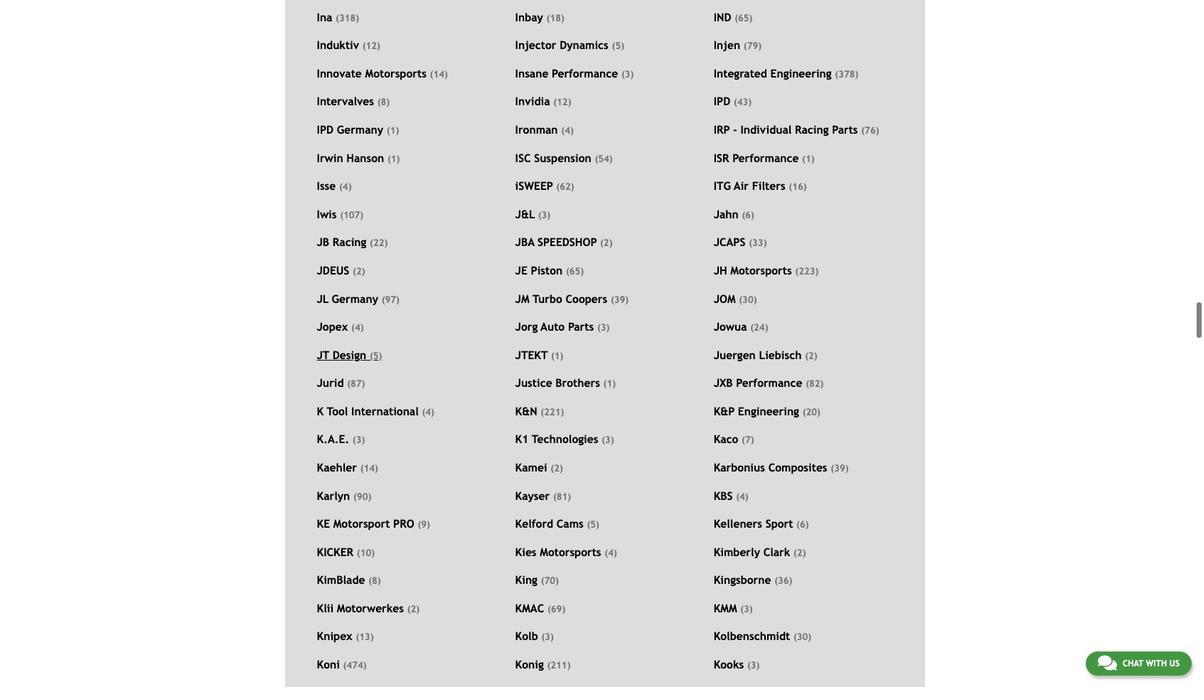 Task type: describe. For each thing, give the bounding box(es) containing it.
(39) inside the 'jm turbo coopers (39)'
[[611, 294, 629, 305]]

(76)
[[862, 125, 880, 136]]

jcaps
[[714, 236, 746, 248]]

cams
[[557, 517, 584, 530]]

king (70)
[[515, 574, 559, 586]]

motorsports for jh
[[731, 264, 792, 277]]

chat
[[1123, 659, 1144, 669]]

(65) inside ind (65)
[[735, 13, 753, 23]]

kelleners
[[714, 517, 762, 530]]

jdeus (2)
[[317, 264, 365, 277]]

jowua (24)
[[714, 320, 769, 333]]

kicker (10)
[[317, 545, 375, 558]]

coopers
[[566, 292, 608, 305]]

ironman
[[515, 123, 558, 136]]

(7)
[[742, 435, 754, 446]]

engineering for k&p
[[738, 405, 799, 417]]

(3) inside kooks (3)
[[747, 660, 760, 671]]

kaco
[[714, 433, 739, 446]]

0 horizontal spatial parts
[[568, 320, 594, 333]]

(97)
[[382, 294, 400, 305]]

(1) for brothers
[[604, 379, 616, 389]]

karbonius
[[714, 461, 765, 474]]

(8) for kimblade
[[369, 576, 381, 586]]

(3) inside 'kmm (3)'
[[741, 604, 753, 614]]

k.a.e. (3)
[[317, 433, 365, 446]]

performance for isr
[[733, 151, 799, 164]]

(2) for klii motorwerkes
[[407, 604, 420, 614]]

sport
[[766, 517, 793, 530]]

kimberly clark (2)
[[714, 545, 806, 558]]

iwis
[[317, 208, 337, 220]]

kolbenschmidt
[[714, 630, 790, 643]]

jahn (6)
[[714, 208, 755, 220]]

inbay
[[515, 10, 543, 23]]

kooks (3)
[[714, 658, 760, 671]]

hanson
[[347, 151, 384, 164]]

kolb (3)
[[515, 630, 554, 643]]

auto
[[541, 320, 565, 333]]

(4) for kbs
[[736, 491, 749, 502]]

k1 technologies (3)
[[515, 433, 614, 446]]

karlyn (90)
[[317, 489, 371, 502]]

chat with us link
[[1086, 652, 1192, 676]]

kmm (3)
[[714, 602, 753, 614]]

(2) for juergen liebisch
[[805, 350, 818, 361]]

jb racing (22)
[[317, 236, 388, 248]]

performance for jxb
[[736, 376, 803, 389]]

jom
[[714, 292, 736, 305]]

innovate motorsports (14)
[[317, 67, 448, 80]]

irp
[[714, 123, 730, 136]]

justice
[[515, 376, 552, 389]]

ipd for ipd germany
[[317, 123, 334, 136]]

integrated
[[714, 67, 767, 80]]

(1) for germany
[[387, 125, 399, 136]]

(6) inside the jahn (6)
[[742, 210, 755, 220]]

jorg
[[515, 320, 538, 333]]

jowua
[[714, 320, 747, 333]]

karbonius composites (39)
[[714, 461, 849, 474]]

piston
[[531, 264, 563, 277]]

k&n
[[515, 405, 537, 417]]

insane
[[515, 67, 549, 80]]

kamei (2)
[[515, 461, 563, 474]]

kooks
[[714, 658, 744, 671]]

(1) for performance
[[802, 153, 815, 164]]

(20)
[[803, 407, 821, 417]]

je piston (65)
[[515, 264, 584, 277]]

kimblade
[[317, 574, 365, 586]]

design
[[333, 348, 366, 361]]

(2) for kimberly clark
[[794, 547, 806, 558]]

air
[[734, 179, 749, 192]]

inbay (18)
[[515, 10, 565, 23]]

motorsport
[[333, 517, 390, 530]]

ina (318)
[[317, 10, 359, 23]]

jopex (4)
[[317, 320, 364, 333]]

(8) for intervalves
[[377, 97, 390, 108]]

knipex
[[317, 630, 353, 643]]

(62)
[[556, 182, 574, 192]]

kolbenschmidt (30)
[[714, 630, 812, 643]]

(378)
[[835, 69, 859, 80]]

(39) inside karbonius composites (39)
[[831, 463, 849, 474]]

knipex (13)
[[317, 630, 374, 643]]

injector dynamics (5)
[[515, 39, 625, 51]]

kbs (4)
[[714, 489, 749, 502]]

koni (474)
[[317, 658, 367, 671]]

(30) for kolbenschmidt
[[794, 632, 812, 643]]

isse
[[317, 179, 336, 192]]

(318)
[[336, 13, 359, 23]]

(4) for isse
[[339, 182, 352, 192]]

kelford
[[515, 517, 553, 530]]

brothers
[[556, 376, 600, 389]]

isweep
[[515, 179, 553, 192]]

germany for jl
[[332, 292, 378, 305]]

jom (30)
[[714, 292, 757, 305]]

induktiv (12)
[[317, 39, 381, 51]]

(3) inside kolb (3)
[[542, 632, 554, 643]]

ind
[[714, 10, 731, 23]]

(2) inside the kamei (2)
[[551, 463, 563, 474]]

kies
[[515, 545, 537, 558]]

kimblade (8)
[[317, 574, 381, 586]]

(4) inside "k tool international (4)"
[[422, 407, 435, 417]]

kaehler
[[317, 461, 357, 474]]

kmac
[[515, 602, 544, 614]]

(12) for induktiv
[[363, 41, 381, 51]]

kelleners sport (6)
[[714, 517, 809, 530]]

ke
[[317, 517, 330, 530]]



Task type: locate. For each thing, give the bounding box(es) containing it.
(4) inside kies motorsports (4)
[[605, 547, 617, 558]]

0 horizontal spatial (65)
[[566, 266, 584, 277]]

1 horizontal spatial (14)
[[430, 69, 448, 80]]

(8)
[[377, 97, 390, 108], [369, 576, 381, 586]]

0 horizontal spatial (14)
[[360, 463, 378, 474]]

(5) inside kelford cams (5)
[[587, 519, 600, 530]]

(4) for jopex
[[351, 322, 364, 333]]

king
[[515, 574, 538, 586]]

1 vertical spatial (6)
[[797, 519, 809, 530]]

(8) inside kimblade (8)
[[369, 576, 381, 586]]

motorsports down the cams
[[540, 545, 601, 558]]

2 vertical spatial (5)
[[587, 519, 600, 530]]

jb
[[317, 236, 329, 248]]

0 vertical spatial motorsports
[[365, 67, 427, 80]]

intervalves
[[317, 95, 374, 108]]

(8) up motorwerkes
[[369, 576, 381, 586]]

engineering for integrated
[[771, 67, 832, 80]]

itg
[[714, 179, 731, 192]]

0 vertical spatial racing
[[795, 123, 829, 136]]

ironman (4)
[[515, 123, 574, 136]]

(30) for jom
[[739, 294, 757, 305]]

klii
[[317, 602, 334, 614]]

(13)
[[356, 632, 374, 643]]

(12) for invidia
[[554, 97, 572, 108]]

0 horizontal spatial (39)
[[611, 294, 629, 305]]

irwin hanson (1)
[[317, 151, 400, 164]]

(5) right the cams
[[587, 519, 600, 530]]

(3) down coopers
[[597, 322, 610, 333]]

1 vertical spatial (65)
[[566, 266, 584, 277]]

kmm
[[714, 602, 737, 614]]

(30) inside jom (30)
[[739, 294, 757, 305]]

(12) right invidia
[[554, 97, 572, 108]]

0 horizontal spatial racing
[[333, 236, 367, 248]]

0 vertical spatial engineering
[[771, 67, 832, 80]]

performance down individual at top right
[[733, 151, 799, 164]]

(3) inside k.a.e. (3)
[[353, 435, 365, 446]]

1 horizontal spatial (12)
[[554, 97, 572, 108]]

isr
[[714, 151, 729, 164]]

ipd up irwin
[[317, 123, 334, 136]]

1 horizontal spatial racing
[[795, 123, 829, 136]]

(6) inside kelleners sport (6)
[[797, 519, 809, 530]]

jm
[[515, 292, 530, 305]]

isc suspension (54)
[[515, 151, 613, 164]]

pro
[[393, 517, 414, 530]]

(4) inside jopex (4)
[[351, 322, 364, 333]]

(65) right ind
[[735, 13, 753, 23]]

jt
[[317, 348, 330, 361]]

(2) inside jdeus (2)
[[353, 266, 365, 277]]

jtekt (1)
[[515, 348, 564, 361]]

(1) inside jtekt (1)
[[551, 350, 564, 361]]

kaehler (14)
[[317, 461, 378, 474]]

1 horizontal spatial (39)
[[831, 463, 849, 474]]

isc
[[515, 151, 531, 164]]

(1) right the brothers
[[604, 379, 616, 389]]

jopex
[[317, 320, 348, 333]]

1 horizontal spatial parts
[[832, 123, 858, 136]]

juergen liebisch (2)
[[714, 348, 818, 361]]

1 horizontal spatial (65)
[[735, 13, 753, 23]]

motorsports for innovate
[[365, 67, 427, 80]]

(3) right k.a.e.
[[353, 435, 365, 446]]

(3) right kmm
[[741, 604, 753, 614]]

(211)
[[547, 660, 571, 671]]

0 vertical spatial (30)
[[739, 294, 757, 305]]

jahn
[[714, 208, 739, 220]]

(8) inside intervalves (8)
[[377, 97, 390, 108]]

(54)
[[595, 153, 613, 164]]

(1) up irwin hanson (1) on the left top of page
[[387, 125, 399, 136]]

(3) right technologies
[[602, 435, 614, 446]]

0 horizontal spatial (12)
[[363, 41, 381, 51]]

1 horizontal spatial (30)
[[794, 632, 812, 643]]

(2) right kamei
[[551, 463, 563, 474]]

performance up the k&p engineering (20)
[[736, 376, 803, 389]]

(65) inside je piston (65)
[[566, 266, 584, 277]]

(3) right j&l
[[538, 210, 551, 220]]

0 vertical spatial (8)
[[377, 97, 390, 108]]

jurid
[[317, 376, 344, 389]]

(12) inside 'induktiv (12)'
[[363, 41, 381, 51]]

kingsborne (36)
[[714, 574, 793, 586]]

1 vertical spatial performance
[[733, 151, 799, 164]]

(18)
[[547, 13, 565, 23]]

(3) inside insane performance (3)
[[622, 69, 634, 80]]

(5) right design
[[370, 350, 382, 361]]

0 horizontal spatial ipd
[[317, 123, 334, 136]]

2 horizontal spatial (5)
[[612, 41, 625, 51]]

(30) right jom
[[739, 294, 757, 305]]

(14) inside 'kaehler (14)'
[[360, 463, 378, 474]]

(12) inside invidia (12)
[[554, 97, 572, 108]]

irp - individual racing parts (76)
[[714, 123, 880, 136]]

0 vertical spatial (65)
[[735, 13, 753, 23]]

parts right 'auto'
[[568, 320, 594, 333]]

motorsports for kies
[[540, 545, 601, 558]]

ipd left (43)
[[714, 95, 731, 108]]

(1) inside justice brothers (1)
[[604, 379, 616, 389]]

kies motorsports (4)
[[515, 545, 617, 558]]

(3) right 'kooks' at the bottom
[[747, 660, 760, 671]]

(33)
[[749, 238, 767, 248]]

(14) inside innovate motorsports (14)
[[430, 69, 448, 80]]

(3) inside j&l (3)
[[538, 210, 551, 220]]

suspension
[[534, 151, 592, 164]]

je
[[515, 264, 528, 277]]

isr performance (1)
[[714, 151, 815, 164]]

(4) inside 'ironman (4)'
[[561, 125, 574, 136]]

(3) inside jorg auto parts (3)
[[597, 322, 610, 333]]

(2) right the 'speedshop'
[[600, 238, 613, 248]]

0 vertical spatial ipd
[[714, 95, 731, 108]]

(4) inside the kbs (4)
[[736, 491, 749, 502]]

(1) for hanson
[[388, 153, 400, 164]]

0 horizontal spatial (6)
[[742, 210, 755, 220]]

(1) up (16)
[[802, 153, 815, 164]]

2 horizontal spatial motorsports
[[731, 264, 792, 277]]

(10)
[[357, 547, 375, 558]]

motorsports down (33)
[[731, 264, 792, 277]]

k&n (221)
[[515, 405, 564, 417]]

jh
[[714, 264, 727, 277]]

(5) for jt design
[[370, 350, 382, 361]]

jxb
[[714, 376, 733, 389]]

(3) right kolb
[[542, 632, 554, 643]]

1 horizontal spatial motorsports
[[540, 545, 601, 558]]

(69)
[[548, 604, 566, 614]]

1 vertical spatial motorsports
[[731, 264, 792, 277]]

(4) inside isse (4)
[[339, 182, 352, 192]]

(5) inside injector dynamics (5)
[[612, 41, 625, 51]]

isse (4)
[[317, 179, 352, 192]]

0 horizontal spatial (30)
[[739, 294, 757, 305]]

(3) down injector dynamics (5)
[[622, 69, 634, 80]]

jxb performance (82)
[[714, 376, 824, 389]]

kayser
[[515, 489, 550, 502]]

ind (65)
[[714, 10, 753, 23]]

0 vertical spatial germany
[[337, 123, 383, 136]]

jba
[[515, 236, 535, 248]]

comments image
[[1098, 654, 1117, 671]]

(14)
[[430, 69, 448, 80], [360, 463, 378, 474]]

kamei
[[515, 461, 547, 474]]

0 horizontal spatial motorsports
[[365, 67, 427, 80]]

(2) inside jba speedshop (2)
[[600, 238, 613, 248]]

(1) right jtekt
[[551, 350, 564, 361]]

1 horizontal spatial (5)
[[587, 519, 600, 530]]

2 vertical spatial motorsports
[[540, 545, 601, 558]]

turbo
[[533, 292, 563, 305]]

invidia
[[515, 95, 550, 108]]

racing right individual at top right
[[795, 123, 829, 136]]

1 vertical spatial racing
[[333, 236, 367, 248]]

ina
[[317, 10, 332, 23]]

germany down jdeus (2)
[[332, 292, 378, 305]]

k.a.e.
[[317, 433, 349, 446]]

(6) right sport
[[797, 519, 809, 530]]

(1) inside irwin hanson (1)
[[388, 153, 400, 164]]

1 horizontal spatial (6)
[[797, 519, 809, 530]]

speedshop
[[538, 236, 597, 248]]

1 vertical spatial (30)
[[794, 632, 812, 643]]

kmac (69)
[[515, 602, 566, 614]]

(24)
[[751, 322, 769, 333]]

(2) right motorwerkes
[[407, 604, 420, 614]]

performance down dynamics
[[552, 67, 618, 80]]

1 vertical spatial (5)
[[370, 350, 382, 361]]

koni
[[317, 658, 340, 671]]

integrated engineering (378)
[[714, 67, 859, 80]]

k
[[317, 405, 324, 417]]

performance for insane
[[552, 67, 618, 80]]

(90)
[[353, 491, 371, 502]]

injen
[[714, 39, 740, 51]]

international
[[351, 405, 419, 417]]

1 vertical spatial germany
[[332, 292, 378, 305]]

(4)
[[561, 125, 574, 136], [339, 182, 352, 192], [351, 322, 364, 333], [422, 407, 435, 417], [736, 491, 749, 502], [605, 547, 617, 558]]

composites
[[769, 461, 828, 474]]

(2) inside kimberly clark (2)
[[794, 547, 806, 558]]

1 vertical spatial ipd
[[317, 123, 334, 136]]

0 vertical spatial (14)
[[430, 69, 448, 80]]

jt design (5)
[[317, 348, 382, 361]]

(30) inside 'kolbenschmidt (30)'
[[794, 632, 812, 643]]

germany up irwin hanson (1) on the left top of page
[[337, 123, 383, 136]]

tool
[[327, 405, 348, 417]]

0 vertical spatial parts
[[832, 123, 858, 136]]

parts left (76) on the right top
[[832, 123, 858, 136]]

jba speedshop (2)
[[515, 236, 613, 248]]

k tool international (4)
[[317, 405, 435, 417]]

k&p
[[714, 405, 735, 417]]

germany for ipd
[[337, 123, 383, 136]]

0 vertical spatial (12)
[[363, 41, 381, 51]]

(3) inside k1 technologies (3)
[[602, 435, 614, 446]]

engineering left (378)
[[771, 67, 832, 80]]

intervalves (8)
[[317, 95, 390, 108]]

chat with us
[[1123, 659, 1180, 669]]

(79)
[[744, 41, 762, 51]]

(1) inside ipd germany (1)
[[387, 125, 399, 136]]

(5) inside jt design (5)
[[370, 350, 382, 361]]

with
[[1146, 659, 1167, 669]]

0 vertical spatial (6)
[[742, 210, 755, 220]]

(30) right kolbenschmidt
[[794, 632, 812, 643]]

1 vertical spatial (14)
[[360, 463, 378, 474]]

(12)
[[363, 41, 381, 51], [554, 97, 572, 108]]

0 vertical spatial (5)
[[612, 41, 625, 51]]

(2) right jdeus
[[353, 266, 365, 277]]

(65) up the 'jm turbo coopers (39)'
[[566, 266, 584, 277]]

clark
[[764, 545, 790, 558]]

racing right jb
[[333, 236, 367, 248]]

kbs
[[714, 489, 733, 502]]

1 vertical spatial (39)
[[831, 463, 849, 474]]

(2) right clark in the right of the page
[[794, 547, 806, 558]]

1 vertical spatial (8)
[[369, 576, 381, 586]]

motorsports up intervalves (8)
[[365, 67, 427, 80]]

(1) right hanson
[[388, 153, 400, 164]]

(2) for jba speedshop
[[600, 238, 613, 248]]

(5)
[[612, 41, 625, 51], [370, 350, 382, 361], [587, 519, 600, 530]]

0 vertical spatial (39)
[[611, 294, 629, 305]]

1 vertical spatial (12)
[[554, 97, 572, 108]]

1 horizontal spatial ipd
[[714, 95, 731, 108]]

us
[[1170, 659, 1180, 669]]

0 horizontal spatial (5)
[[370, 350, 382, 361]]

ipd for ipd
[[714, 95, 731, 108]]

(4) for ironman
[[561, 125, 574, 136]]

(39) right composites
[[831, 463, 849, 474]]

(2) up the (82) at right
[[805, 350, 818, 361]]

kelford cams (5)
[[515, 517, 600, 530]]

(1) inside the isr performance (1)
[[802, 153, 815, 164]]

(2) inside klii motorwerkes (2)
[[407, 604, 420, 614]]

(6) right the jahn in the right of the page
[[742, 210, 755, 220]]

technologies
[[532, 433, 598, 446]]

(2) inside the "juergen liebisch (2)"
[[805, 350, 818, 361]]

1 vertical spatial engineering
[[738, 405, 799, 417]]

(5) for injector dynamics
[[612, 41, 625, 51]]

1 vertical spatial parts
[[568, 320, 594, 333]]

(39) right coopers
[[611, 294, 629, 305]]

kayser (81)
[[515, 489, 571, 502]]

(12) up innovate motorsports (14) at the left of page
[[363, 41, 381, 51]]

ipd (43)
[[714, 95, 752, 108]]

(9)
[[418, 519, 430, 530]]

individual
[[741, 123, 792, 136]]

(2)
[[600, 238, 613, 248], [353, 266, 365, 277], [805, 350, 818, 361], [551, 463, 563, 474], [794, 547, 806, 558], [407, 604, 420, 614]]

(5) for kelford cams
[[587, 519, 600, 530]]

2 vertical spatial performance
[[736, 376, 803, 389]]

(8) down innovate motorsports (14) at the left of page
[[377, 97, 390, 108]]

engineering down "jxb performance (82)"
[[738, 405, 799, 417]]

(5) right dynamics
[[612, 41, 625, 51]]

0 vertical spatial performance
[[552, 67, 618, 80]]



Task type: vqa. For each thing, say whether or not it's contained in the screenshot.


